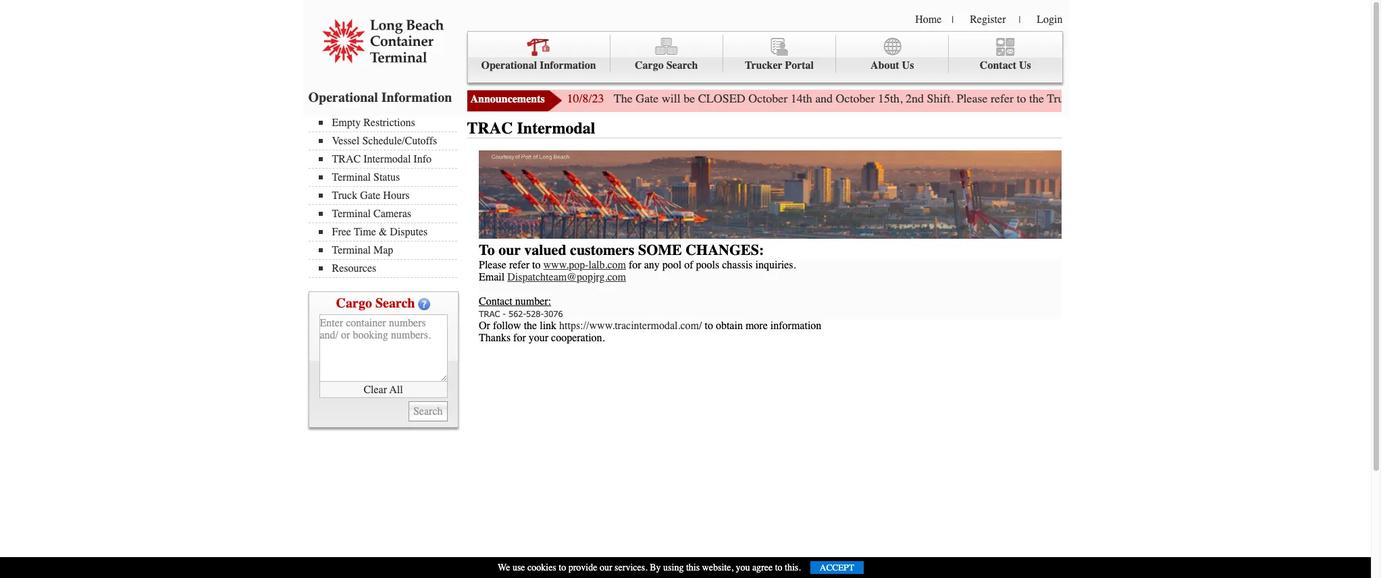 Task type: describe. For each thing, give the bounding box(es) containing it.
1 vertical spatial operational
[[308, 90, 378, 105]]

trac intermodal
[[467, 119, 595, 138]]

free time & disputes link
[[318, 226, 457, 238]]

to left this.
[[775, 563, 782, 574]]

lalb.com
[[589, 259, 626, 271]]

for inside trac - 562-528-3076​ or follow the link https://www.tracintermodal.com​ / to obtain more information thanks for your cooperation​.​
[[513, 332, 526, 344]]

operational information link
[[468, 35, 610, 73]]

562-
[[509, 309, 526, 319]]

website,
[[702, 563, 733, 574]]

about
[[871, 59, 899, 72]]

1 vertical spatial information
[[381, 90, 452, 105]]

cooperation​.​
[[551, 332, 605, 344]]

contact for contact us
[[980, 59, 1017, 72]]

www.pop-lalb.com link
[[543, 259, 626, 271]]

dispatchteam@popjrg.com link
[[507, 271, 626, 284]]

empty restrictions vessel schedule/cutoffs trac intermodal info terminal status truck gate hours terminal cameras free time & disputes terminal map resources
[[332, 117, 437, 275]]

1 horizontal spatial the
[[1029, 91, 1044, 106]]

resources link
[[318, 263, 457, 275]]

gate inside empty restrictions vessel schedule/cutoffs trac intermodal info terminal status truck gate hours terminal cameras free time & disputes terminal map resources
[[360, 190, 380, 202]]

2 | from the left
[[1019, 14, 1021, 26]]

0 vertical spatial cargo
[[635, 59, 664, 72]]

trac - 562-528-3076​ or follow the link https://www.tracintermodal.com​ / to obtain more information thanks for your cooperation​.​
[[479, 309, 822, 344]]

empty
[[332, 117, 361, 129]]

our inside ​​​​​​​​​​​​​​​​​​​to our valued customers  some changes: please refer to www.pop-lalb.com for any pool of pools chassis inquiries.
[[499, 242, 521, 259]]

about us
[[871, 59, 914, 72]]

0 vertical spatial hours
[[1105, 91, 1134, 106]]

for right details at the right of the page
[[1298, 91, 1312, 106]]

free
[[332, 226, 351, 238]]

trucker portal link
[[723, 35, 836, 73]]

528-
[[526, 309, 544, 319]]

to inside ​​​​​​​​​​​​​​​​​​​to our valued customers  some changes: please refer to www.pop-lalb.com for any pool of pools chassis inquiries.
[[532, 259, 541, 271]]

more
[[746, 320, 768, 332]]

status
[[374, 172, 400, 184]]

hours inside empty restrictions vessel schedule/cutoffs trac intermodal info terminal status truck gate hours terminal cameras free time & disputes terminal map resources
[[383, 190, 410, 202]]

https://www.tracintermodal.com​
[[559, 320, 699, 332]]

1 vertical spatial cargo
[[336, 296, 372, 311]]

&
[[379, 226, 387, 238]]

login
[[1037, 14, 1063, 26]]

email dispatchteam@popjrg.com
[[479, 271, 626, 284]]

chassis
[[722, 259, 753, 271]]

0 horizontal spatial cargo search
[[336, 296, 415, 311]]

1 horizontal spatial operational information
[[481, 59, 596, 72]]

0 horizontal spatial operational information
[[308, 90, 452, 105]]

2 horizontal spatial the
[[1315, 91, 1330, 106]]

vessel schedule/cutoffs link
[[318, 135, 457, 147]]

​​​​​​​​​​​​​​​​​​​to
[[479, 242, 495, 259]]

vessel
[[332, 135, 360, 147]]

us for about us
[[902, 59, 914, 72]]

closed
[[698, 91, 745, 106]]

operational inside the "operational information" link
[[481, 59, 537, 72]]

trucker portal
[[745, 59, 814, 72]]

https://www.tracintermodal.com​ link
[[559, 320, 699, 332]]

of
[[684, 259, 693, 271]]

contact us link
[[949, 35, 1062, 73]]

us for contact us
[[1019, 59, 1031, 72]]

3 terminal from the top
[[332, 244, 371, 257]]

information
[[770, 320, 822, 332]]

week.
[[1333, 91, 1362, 106]]

portal
[[785, 59, 814, 72]]

trac for trac intermodal
[[467, 119, 513, 138]]

all
[[389, 384, 403, 396]]

schedule/cutoffs
[[362, 135, 437, 147]]

thanks
[[479, 332, 511, 344]]

announcements
[[470, 93, 545, 105]]

clear all
[[364, 384, 403, 396]]

menu bar containing operational information
[[467, 31, 1063, 83]]

customers
[[570, 242, 634, 259]]

about us link
[[836, 35, 949, 73]]

2 terminal from the top
[[332, 208, 371, 220]]

2 horizontal spatial gate
[[1079, 91, 1102, 106]]

follow
[[493, 320, 521, 332]]

terminal cameras link
[[318, 208, 457, 220]]

using
[[663, 563, 684, 574]]

the
[[614, 91, 633, 106]]

/
[[699, 320, 702, 332]]

-
[[503, 309, 506, 319]]

1 horizontal spatial intermodal
[[517, 119, 595, 138]]

web
[[1137, 91, 1158, 106]]

3076​
[[544, 309, 563, 319]]

trucker
[[745, 59, 782, 72]]

we
[[498, 563, 510, 574]]

shift.
[[927, 91, 954, 106]]

your
[[529, 332, 548, 344]]

agree
[[752, 563, 773, 574]]

contact us
[[980, 59, 1031, 72]]

trac intermodal info link
[[318, 153, 457, 165]]

you
[[736, 563, 750, 574]]

10/8/23 the gate will be closed october 14th and october 15th, 2nd shift. please refer to the truck gate hours web page for further gate details for the week.
[[567, 91, 1362, 106]]

terminal status link
[[318, 172, 457, 184]]

info
[[414, 153, 432, 165]]

will
[[662, 91, 681, 106]]



Task type: locate. For each thing, give the bounding box(es) containing it.
inquiries.
[[755, 259, 796, 271]]

1 horizontal spatial truck
[[1047, 91, 1076, 106]]

1 vertical spatial our
[[600, 563, 612, 574]]

login link
[[1037, 14, 1063, 26]]

search down "resources" link
[[375, 296, 415, 311]]

accept button
[[810, 562, 864, 575]]

1 vertical spatial terminal
[[332, 208, 371, 220]]

valued
[[524, 242, 566, 259]]

0 horizontal spatial contact
[[479, 296, 512, 308]]

use
[[513, 563, 525, 574]]

by
[[650, 563, 661, 574]]

to left the provide
[[559, 563, 566, 574]]

operational
[[481, 59, 537, 72], [308, 90, 378, 105]]

clear all button
[[319, 382, 447, 398]]

10/8/23
[[567, 91, 604, 106]]

truck inside empty restrictions vessel schedule/cutoffs trac intermodal info terminal status truck gate hours terminal cameras free time & disputes terminal map resources
[[332, 190, 357, 202]]

Enter container numbers and/ or booking numbers.  text field
[[319, 315, 447, 382]]

0 horizontal spatial |
[[952, 14, 954, 26]]

gate left web on the top right of the page
[[1079, 91, 1102, 106]]

gate down status
[[360, 190, 380, 202]]

or
[[479, 320, 490, 332]]

gate
[[636, 91, 659, 106], [1079, 91, 1102, 106], [360, 190, 380, 202]]

the down 528-
[[524, 320, 537, 332]]

some
[[638, 242, 682, 259]]

1 horizontal spatial contact
[[980, 59, 1017, 72]]

1 vertical spatial cargo search
[[336, 296, 415, 311]]

cargo up will
[[635, 59, 664, 72]]

obtain
[[716, 320, 743, 332]]

information up 10/8/23
[[540, 59, 596, 72]]

to inside trac - 562-528-3076​ or follow the link https://www.tracintermodal.com​ / to obtain more information thanks for your cooperation​.​
[[705, 320, 713, 332]]

| right home
[[952, 14, 954, 26]]

0 horizontal spatial the
[[524, 320, 537, 332]]

information up restrictions
[[381, 90, 452, 105]]

hours left web on the top right of the page
[[1105, 91, 1134, 106]]

0 horizontal spatial truck
[[332, 190, 357, 202]]

contact
[[980, 59, 1017, 72], [479, 296, 512, 308]]

1 vertical spatial refer
[[509, 259, 530, 271]]

search
[[666, 59, 698, 72], [375, 296, 415, 311]]

0 vertical spatial terminal
[[332, 172, 371, 184]]

1 vertical spatial please
[[479, 259, 506, 271]]

cargo search
[[635, 59, 698, 72], [336, 296, 415, 311]]

1 vertical spatial menu bar
[[308, 115, 464, 278]]

1 horizontal spatial operational
[[481, 59, 537, 72]]

None submit
[[409, 402, 447, 422]]

menu bar
[[467, 31, 1063, 83], [308, 115, 464, 278]]

gate
[[1240, 91, 1260, 106]]

and
[[815, 91, 833, 106]]

information
[[540, 59, 596, 72], [381, 90, 452, 105]]

accept
[[820, 563, 854, 573]]

our right the provide
[[600, 563, 612, 574]]

home link
[[915, 14, 942, 26]]

1 | from the left
[[952, 14, 954, 26]]

1 horizontal spatial our
[[600, 563, 612, 574]]

restrictions
[[363, 117, 415, 129]]

0 vertical spatial information
[[540, 59, 596, 72]]

1 vertical spatial operational information
[[308, 90, 452, 105]]

trac for trac - 562-528-3076​ or follow the link https://www.tracintermodal.com​ / to obtain more information thanks for your cooperation​.​
[[479, 309, 500, 319]]

intermodal down 10/8/23
[[517, 119, 595, 138]]

0 horizontal spatial intermodal
[[363, 153, 411, 165]]

clear
[[364, 384, 387, 396]]

the left week.
[[1315, 91, 1330, 106]]

empty restrictions link
[[318, 117, 457, 129]]

to right /
[[705, 320, 713, 332]]

0 vertical spatial operational information
[[481, 59, 596, 72]]

operational up "announcements"
[[481, 59, 537, 72]]

www.pop-
[[543, 259, 589, 271]]

0 vertical spatial our
[[499, 242, 521, 259]]

register link
[[970, 14, 1006, 26]]

home
[[915, 14, 942, 26]]

1 vertical spatial truck
[[332, 190, 357, 202]]

0 horizontal spatial information
[[381, 90, 452, 105]]

terminal up resources
[[332, 244, 371, 257]]

operational information up empty restrictions link
[[308, 90, 452, 105]]

this
[[686, 563, 700, 574]]

1 us from the left
[[902, 59, 914, 72]]

1 horizontal spatial menu bar
[[467, 31, 1063, 83]]

our
[[499, 242, 521, 259], [600, 563, 612, 574]]

operational information up "announcements"
[[481, 59, 596, 72]]

1 horizontal spatial please
[[957, 91, 988, 106]]

cargo search down "resources" link
[[336, 296, 415, 311]]

link
[[540, 320, 557, 332]]

cookies
[[528, 563, 556, 574]]

operational up empty
[[308, 90, 378, 105]]

refer right email
[[509, 259, 530, 271]]

pools
[[696, 259, 719, 271]]

provide
[[568, 563, 597, 574]]

our right the ​​​​​​​​​​​​​​​​​​​to on the left top of page
[[499, 242, 521, 259]]

for left your
[[513, 332, 526, 344]]

0 horizontal spatial our
[[499, 242, 521, 259]]

2 us from the left
[[1019, 59, 1031, 72]]

1 horizontal spatial hours
[[1105, 91, 1134, 106]]

cameras
[[374, 208, 411, 220]]

dispatchteam@popjrg.com
[[507, 271, 626, 284]]

0 horizontal spatial us
[[902, 59, 914, 72]]

0 horizontal spatial october
[[748, 91, 788, 106]]

please right "shift."
[[957, 91, 988, 106]]

cargo search up will
[[635, 59, 698, 72]]

refer down contact us
[[991, 91, 1014, 106]]

services.
[[615, 563, 648, 574]]

contact for contact number:
[[479, 296, 512, 308]]

details
[[1263, 91, 1295, 106]]

1 october from the left
[[748, 91, 788, 106]]

14th
[[791, 91, 812, 106]]

the inside trac - 562-528-3076​ or follow the link https://www.tracintermodal.com​ / to obtain more information thanks for your cooperation​.​
[[524, 320, 537, 332]]

to
[[1017, 91, 1026, 106], [532, 259, 541, 271], [705, 320, 713, 332], [559, 563, 566, 574], [775, 563, 782, 574]]

we use cookies to provide our services. by using this website, you agree to this.
[[498, 563, 801, 574]]

1 vertical spatial hours
[[383, 190, 410, 202]]

contact number:
[[479, 296, 551, 308]]

for right page
[[1187, 91, 1201, 106]]

pool
[[662, 259, 682, 271]]

0 horizontal spatial search
[[375, 296, 415, 311]]

1 vertical spatial intermodal
[[363, 153, 411, 165]]

0 vertical spatial refer
[[991, 91, 1014, 106]]

contact up -
[[479, 296, 512, 308]]

0 horizontal spatial cargo
[[336, 296, 372, 311]]

menu bar containing empty restrictions
[[308, 115, 464, 278]]

hours
[[1105, 91, 1134, 106], [383, 190, 410, 202]]

refer
[[991, 91, 1014, 106], [509, 259, 530, 271]]

1 terminal from the top
[[332, 172, 371, 184]]

to down contact us
[[1017, 91, 1026, 106]]

0 horizontal spatial refer
[[509, 259, 530, 271]]

1 horizontal spatial us
[[1019, 59, 1031, 72]]

2 vertical spatial trac
[[479, 309, 500, 319]]

0 horizontal spatial please
[[479, 259, 506, 271]]

search up be at the top
[[666, 59, 698, 72]]

0 horizontal spatial menu bar
[[308, 115, 464, 278]]

0 vertical spatial please
[[957, 91, 988, 106]]

trac down vessel
[[332, 153, 361, 165]]

1 horizontal spatial october
[[836, 91, 875, 106]]

terminal map link
[[318, 244, 457, 257]]

for inside ​​​​​​​​​​​​​​​​​​​to our valued customers  some changes: please refer to www.pop-lalb.com for any pool of pools chassis inquiries.
[[629, 259, 641, 271]]

hours up cameras
[[383, 190, 410, 202]]

1 horizontal spatial |
[[1019, 14, 1021, 26]]

truck
[[1047, 91, 1076, 106], [332, 190, 357, 202]]

0 vertical spatial contact
[[980, 59, 1017, 72]]

october right the and
[[836, 91, 875, 106]]

2 vertical spatial terminal
[[332, 244, 371, 257]]

contact down the register
[[980, 59, 1017, 72]]

0 vertical spatial operational
[[481, 59, 537, 72]]

1 horizontal spatial search
[[666, 59, 698, 72]]

intermodal up status
[[363, 153, 411, 165]]

trac
[[467, 119, 513, 138], [332, 153, 361, 165], [479, 309, 500, 319]]

changes:
[[686, 242, 764, 259]]

this.
[[785, 563, 801, 574]]

resources
[[332, 263, 376, 275]]

0 horizontal spatial gate
[[360, 190, 380, 202]]

15th,
[[878, 91, 903, 106]]

1 horizontal spatial information
[[540, 59, 596, 72]]

0 vertical spatial menu bar
[[467, 31, 1063, 83]]

0 vertical spatial intermodal
[[517, 119, 595, 138]]

2 october from the left
[[836, 91, 875, 106]]

further
[[1204, 91, 1237, 106]]

| left login
[[1019, 14, 1021, 26]]

0 horizontal spatial operational
[[308, 90, 378, 105]]

refer inside ​​​​​​​​​​​​​​​​​​​to our valued customers  some changes: please refer to www.pop-lalb.com for any pool of pools chassis inquiries.
[[509, 259, 530, 271]]

for left the any
[[629, 259, 641, 271]]

cargo
[[635, 59, 664, 72], [336, 296, 372, 311]]

intermodal inside empty restrictions vessel schedule/cutoffs trac intermodal info terminal status truck gate hours terminal cameras free time & disputes terminal map resources
[[363, 153, 411, 165]]

0 vertical spatial truck
[[1047, 91, 1076, 106]]

1 horizontal spatial cargo search
[[635, 59, 698, 72]]

the down contact us
[[1029, 91, 1044, 106]]

number:
[[515, 296, 551, 308]]

0 vertical spatial cargo search
[[635, 59, 698, 72]]

please up contact number:
[[479, 259, 506, 271]]

page
[[1161, 91, 1184, 106]]

1 horizontal spatial gate
[[636, 91, 659, 106]]

2nd
[[906, 91, 924, 106]]

trac inside empty restrictions vessel schedule/cutoffs trac intermodal info terminal status truck gate hours terminal cameras free time & disputes terminal map resources
[[332, 153, 361, 165]]

terminal
[[332, 172, 371, 184], [332, 208, 371, 220], [332, 244, 371, 257]]

october down trucker
[[748, 91, 788, 106]]

1 horizontal spatial cargo
[[635, 59, 664, 72]]

email
[[479, 271, 505, 284]]

gate right the
[[636, 91, 659, 106]]

cargo search link
[[610, 35, 723, 73]]

trac down "announcements"
[[467, 119, 513, 138]]

trac inside trac - 562-528-3076​ or follow the link https://www.tracintermodal.com​ / to obtain more information thanks for your cooperation​.​
[[479, 309, 500, 319]]

time
[[354, 226, 376, 238]]

disputes
[[390, 226, 428, 238]]

please inside ​​​​​​​​​​​​​​​​​​​to our valued customers  some changes: please refer to www.pop-lalb.com for any pool of pools chassis inquiries.
[[479, 259, 506, 271]]

terminal left status
[[332, 172, 371, 184]]

0 horizontal spatial hours
[[383, 190, 410, 202]]

cargo down resources
[[336, 296, 372, 311]]

be
[[684, 91, 695, 106]]

0 vertical spatial trac
[[467, 119, 513, 138]]

1 vertical spatial contact
[[479, 296, 512, 308]]

terminal up free
[[332, 208, 371, 220]]

​​​​​​​​​​​​​​​​​​​to our valued customers  some changes: please refer to www.pop-lalb.com for any pool of pools chassis inquiries.
[[479, 242, 796, 271]]

register
[[970, 14, 1006, 26]]

1 horizontal spatial refer
[[991, 91, 1014, 106]]

trac up or
[[479, 309, 500, 319]]

to left www.pop-
[[532, 259, 541, 271]]

1 vertical spatial trac
[[332, 153, 361, 165]]

any
[[644, 259, 660, 271]]

0 vertical spatial search
[[666, 59, 698, 72]]

1 vertical spatial search
[[375, 296, 415, 311]]



Task type: vqa. For each thing, say whether or not it's contained in the screenshot.
week.
yes



